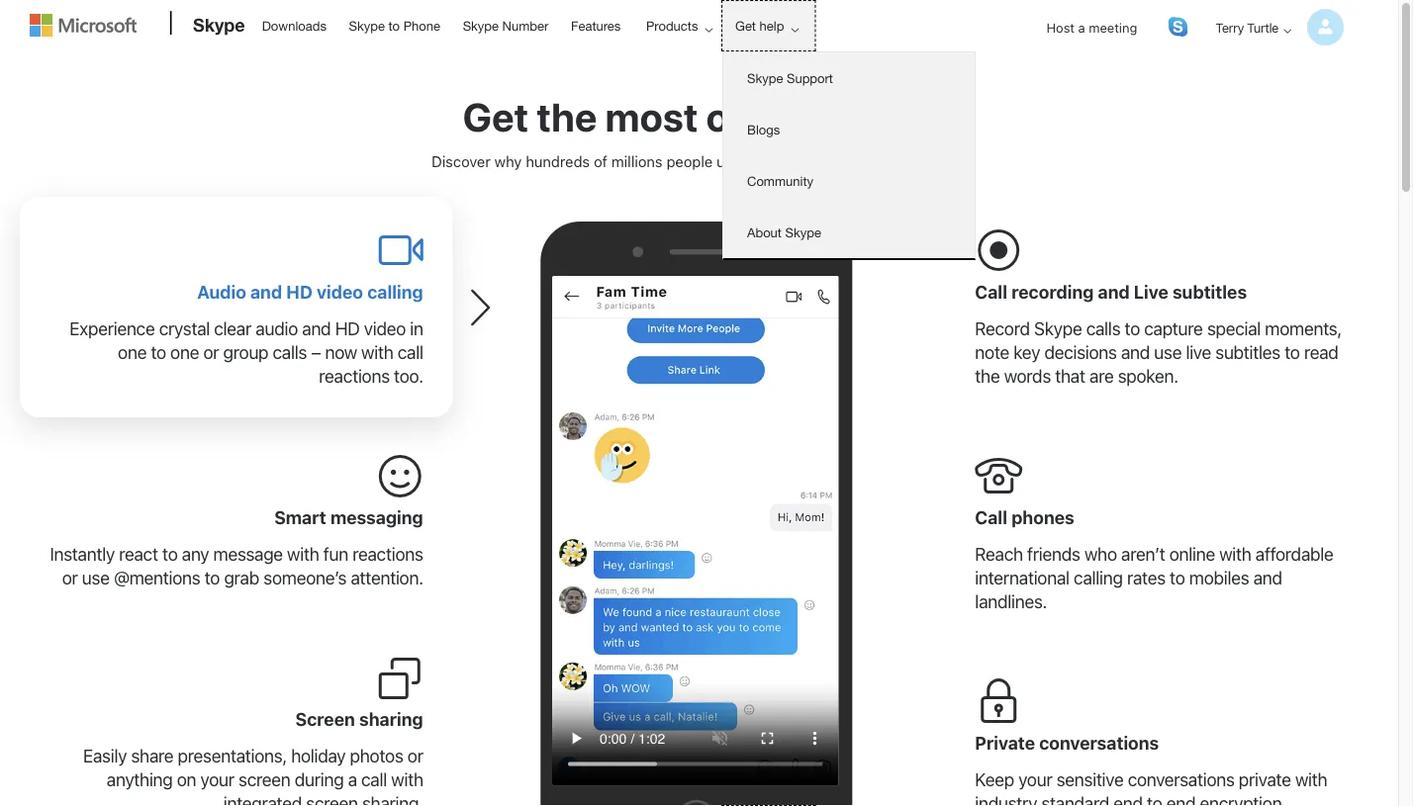 Task type: describe. For each thing, give the bounding box(es) containing it.
and inside record skype calls to capture special moments, note key decisions and use live subtitles to read the words that are spoken.
[[1121, 342, 1150, 363]]

sharing
[[359, 709, 423, 731]]

call recording and live subtitles
[[975, 281, 1247, 303]]

people
[[667, 152, 713, 170]]

international
[[975, 567, 1070, 589]]

recording
[[1012, 281, 1094, 303]]

sensitive
[[1057, 769, 1124, 791]]

skype support
[[747, 70, 833, 86]]


[[975, 452, 1023, 500]]

call phones
[[975, 507, 1074, 529]]

0 vertical spatial of
[[775, 94, 813, 140]]

host a meeting
[[1047, 20, 1137, 35]]

video showcase of features available on skype. skype provides you with audio and hd video calling, smart messaging, screen sharing, call recording and live subtitles, call to phones and on top of all we're keeping your conversations private. element
[[552, 276, 839, 786]]

note
[[975, 342, 1009, 363]]

terry turtle link
[[1200, 2, 1344, 53]]

call for 
[[975, 281, 1007, 303]]

to inside keep your sensitive conversations private with industry standard end to end encryption.
[[1147, 793, 1162, 807]]

hd inside experience crystal clear audio and hd video in one to one or group calls – now with call reactions too.
[[335, 318, 360, 339]]

moments,
[[1265, 318, 1342, 339]]

 link
[[1168, 17, 1188, 37]]

friends
[[1027, 544, 1080, 565]]

in
[[410, 318, 423, 339]]

audio and hd video calling
[[197, 281, 423, 303]]

microsoft image
[[30, 14, 137, 37]]

your inside keep your sensitive conversations private with industry standard end to end encryption.
[[1018, 769, 1052, 791]]

menu bar containing host a meeting
[[30, 2, 1369, 104]]

aren't
[[1121, 544, 1165, 565]]

react
[[119, 544, 158, 565]]

terry turtle
[[1216, 20, 1279, 35]]

landlines.
[[975, 591, 1047, 612]]

get the most out of skype
[[463, 94, 936, 140]]

0 vertical spatial screen
[[239, 769, 290, 791]]

messaging
[[330, 507, 423, 529]]

skype left the number
[[463, 18, 499, 33]]

calling inside reach friends who aren't online with affordable international calling rates to mobiles and landlines.
[[1074, 567, 1123, 589]]

calls inside record skype calls to capture special moments, note key decisions and use live subtitles to read the words that are spoken.
[[1086, 318, 1120, 339]]

integrated
[[223, 793, 302, 807]]

skype up every at the top of page
[[821, 94, 936, 140]]

easily
[[83, 746, 127, 767]]

skype to phone
[[349, 18, 440, 33]]

instantly
[[50, 544, 115, 565]]

any
[[182, 544, 209, 565]]

crystal
[[159, 318, 210, 339]]

skype number link
[[454, 1, 557, 48]]

or inside instantly react to any message with fun reactions or use @mentions to grab someone's attention.
[[62, 567, 78, 589]]

now
[[325, 342, 357, 363]]

phone
[[403, 18, 440, 33]]

get help button
[[722, 1, 815, 50]]

private
[[975, 733, 1035, 754]]

chat
[[808, 152, 838, 170]]


[[975, 678, 1023, 726]]

1 horizontal spatial use
[[717, 152, 741, 170]]

message
[[213, 544, 283, 565]]

experience crystal clear audio and hd video in one to one or group calls – now with call reactions too.
[[70, 318, 423, 387]]

terry
[[1216, 20, 1244, 35]]

0 vertical spatial conversations
[[1039, 733, 1159, 754]]

to left any
[[162, 544, 178, 565]]

and inside reach friends who aren't online with affordable international calling rates to mobiles and landlines.
[[1253, 567, 1282, 589]]

0 vertical spatial calling
[[367, 281, 423, 303]]

calls inside experience crystal clear audio and hd video in one to one or group calls – now with call reactions too.
[[273, 342, 307, 363]]

2 one from the left
[[170, 342, 199, 363]]

live
[[1134, 281, 1168, 303]]

mobiles
[[1189, 567, 1249, 589]]

call for 
[[975, 507, 1007, 529]]

key
[[1014, 342, 1040, 363]]

online
[[1169, 544, 1215, 565]]

private conversations
[[975, 733, 1159, 754]]

special
[[1207, 318, 1261, 339]]

1 end from the left
[[1114, 793, 1143, 807]]

live
[[1186, 342, 1211, 363]]

clear
[[214, 318, 251, 339]]

get help
[[735, 18, 784, 33]]

industry
[[975, 793, 1037, 807]]

use inside record skype calls to capture special moments, note key decisions and use live subtitles to read the words that are spoken.
[[1154, 342, 1182, 363]]

about skype
[[747, 225, 821, 240]]

0 vertical spatial call
[[871, 152, 894, 170]]

someone's
[[263, 567, 347, 589]]

with inside easily share presentations, holiday photos or anything on your screen during a call with integrated screen sharing.
[[391, 769, 423, 791]]

blogs link
[[723, 104, 975, 155]]

community
[[747, 173, 813, 189]]


[[376, 227, 423, 274]]

conversations inside keep your sensitive conversations private with industry standard end to end encryption.
[[1128, 769, 1235, 791]]

downloads link
[[253, 1, 335, 48]]

skype left phone
[[349, 18, 385, 33]]

to left chat on the top right
[[791, 152, 804, 170]]

reactions inside instantly react to any message with fun reactions or use @mentions to grab someone's attention.
[[352, 544, 423, 565]]

skype right about
[[785, 225, 821, 240]]

screen
[[295, 709, 355, 731]]

host a meeting link
[[1031, 2, 1153, 53]]

and inside experience crystal clear audio and hd video in one to one or group calls – now with call reactions too.
[[302, 318, 331, 339]]

instantly react to any message with fun reactions or use @mentions to grab someone's attention.
[[50, 544, 423, 589]]

with for 
[[1219, 544, 1251, 565]]

spoken.
[[1118, 365, 1178, 387]]

your inside easily share presentations, holiday photos or anything on your screen during a call with integrated screen sharing.
[[200, 769, 234, 791]]

record
[[975, 318, 1030, 339]]

to inside experience crystal clear audio and hd video in one to one or group calls – now with call reactions too.
[[151, 342, 166, 363]]

words
[[1004, 365, 1051, 387]]

features
[[571, 18, 621, 33]]

out
[[706, 94, 767, 140]]

keep your sensitive conversations private with industry standard end to end encryption.
[[975, 769, 1327, 807]]

hundreds
[[526, 152, 590, 170]]



Task type: locate. For each thing, give the bounding box(es) containing it.
day.
[[939, 152, 967, 170]]

or inside experience crystal clear audio and hd video in one to one or group calls – now with call reactions too.
[[203, 342, 219, 363]]

millions
[[611, 152, 663, 170]]

arrow down image
[[1276, 19, 1299, 43]]

get for get the most out of skype
[[463, 94, 529, 140]]

1 one from the left
[[118, 342, 147, 363]]

photos
[[350, 746, 403, 767]]

record skype calls to capture special moments, note key decisions and use live subtitles to read the words that are spoken.
[[975, 318, 1342, 387]]

0 vertical spatial use
[[717, 152, 741, 170]]

1 vertical spatial reactions
[[352, 544, 423, 565]]

1 horizontal spatial the
[[975, 365, 1000, 387]]

0 horizontal spatial your
[[200, 769, 234, 791]]

smart
[[274, 507, 326, 529]]

screen up integrated
[[239, 769, 290, 791]]

1 horizontal spatial your
[[1018, 769, 1052, 791]]

or
[[203, 342, 219, 363], [62, 567, 78, 589], [407, 746, 423, 767]]

get up why
[[463, 94, 529, 140]]

0 vertical spatial reactions
[[319, 365, 390, 387]]

keep
[[975, 769, 1014, 791]]

0 vertical spatial calls
[[1086, 318, 1120, 339]]

end left encryption.
[[1166, 793, 1196, 807]]

holiday
[[291, 746, 346, 767]]

about
[[747, 225, 782, 240]]

products button
[[633, 1, 729, 50]]

1 horizontal spatial hd
[[335, 318, 360, 339]]

to right standard
[[1147, 793, 1162, 807]]

skype number
[[463, 18, 549, 33]]

affordable
[[1256, 544, 1334, 565]]

with up someone's
[[287, 544, 319, 565]]

use down instantly
[[82, 567, 110, 589]]

subtitles inside record skype calls to capture special moments, note key decisions and use live subtitles to read the words that are spoken.
[[1215, 342, 1280, 363]]

@mentions
[[114, 567, 200, 589]]

0 horizontal spatial use
[[82, 567, 110, 589]]

call inside experience crystal clear audio and hd video in one to one or group calls – now with call reactions too.
[[398, 342, 423, 363]]

1 horizontal spatial or
[[203, 342, 219, 363]]

1 vertical spatial screen
[[306, 793, 358, 807]]

end down sensitive
[[1114, 793, 1143, 807]]

call up too.
[[398, 342, 423, 363]]

to down any
[[204, 567, 220, 589]]

2 horizontal spatial or
[[407, 746, 423, 767]]

reach friends who aren't online with affordable international calling rates to mobiles and landlines.
[[975, 544, 1334, 612]]

a inside easily share presentations, holiday photos or anything on your screen during a call with integrated screen sharing.
[[348, 769, 357, 791]]

0 horizontal spatial call
[[361, 769, 387, 791]]

meeting
[[1089, 20, 1137, 35]]

screen sharing
[[295, 709, 423, 731]]

call left every at the top of page
[[871, 152, 894, 170]]

1 horizontal spatial screen
[[306, 793, 358, 807]]

calling down  at left
[[367, 281, 423, 303]]

the up hundreds
[[537, 94, 597, 140]]

number
[[502, 18, 549, 33]]

with for 
[[287, 544, 319, 565]]

1 horizontal spatial calls
[[1086, 318, 1120, 339]]

hd up now
[[335, 318, 360, 339]]

one
[[118, 342, 147, 363], [170, 342, 199, 363]]

with right private on the right of page
[[1295, 769, 1327, 791]]

audio
[[256, 318, 298, 339]]

skype left support
[[747, 70, 783, 86]]

skype up decisions
[[1034, 318, 1082, 339]]

1 horizontal spatial get
[[735, 18, 756, 33]]

your down presentations,
[[200, 769, 234, 791]]

the inside record skype calls to capture special moments, note key decisions and use live subtitles to read the words that are spoken.
[[975, 365, 1000, 387]]

and left live
[[1098, 281, 1130, 303]]

1 vertical spatial video
[[364, 318, 406, 339]]

1 vertical spatial or
[[62, 567, 78, 589]]

2 vertical spatial call
[[361, 769, 387, 791]]

skype inside record skype calls to capture special moments, note key decisions and use live subtitles to read the words that are spoken.
[[1034, 318, 1082, 339]]

hd up audio
[[286, 281, 313, 303]]

1 vertical spatial hd
[[335, 318, 360, 339]]

1 horizontal spatial one
[[170, 342, 199, 363]]

1 vertical spatial calls
[[273, 342, 307, 363]]

0 horizontal spatial or
[[62, 567, 78, 589]]

every
[[898, 152, 935, 170]]

0 horizontal spatial the
[[537, 94, 597, 140]]

with inside instantly react to any message with fun reactions or use @mentions to grab someone's attention.
[[287, 544, 319, 565]]

get inside dropdown button
[[735, 18, 756, 33]]

use right people
[[717, 152, 741, 170]]

skype to phone link
[[340, 1, 449, 48]]

1 vertical spatial conversations
[[1128, 769, 1235, 791]]

skype link
[[183, 1, 251, 54]]

and up 'spoken.'
[[1121, 342, 1150, 363]]

reactions up 'attention.'
[[352, 544, 423, 565]]

video up now
[[317, 281, 363, 303]]

0 vertical spatial a
[[1078, 20, 1085, 35]]

1 your from the left
[[200, 769, 234, 791]]

too.
[[394, 365, 423, 387]]

0 horizontal spatial get
[[463, 94, 529, 140]]

1 vertical spatial subtitles
[[1215, 342, 1280, 363]]

0 horizontal spatial hd
[[286, 281, 313, 303]]

conversations up sensitive
[[1039, 733, 1159, 754]]

decisions
[[1044, 342, 1117, 363]]

experience
[[70, 318, 155, 339]]

0 vertical spatial hd
[[286, 281, 313, 303]]

get for get help
[[735, 18, 756, 33]]

subtitles down the special
[[1215, 342, 1280, 363]]

smart messaging
[[274, 507, 423, 529]]

reach
[[975, 544, 1023, 565]]

with
[[361, 342, 393, 363], [287, 544, 319, 565], [1219, 544, 1251, 565], [391, 769, 423, 791], [1295, 769, 1327, 791]]

reactions down now
[[319, 365, 390, 387]]

that
[[1055, 365, 1085, 387]]

a inside menu bar
[[1078, 20, 1085, 35]]

a
[[1078, 20, 1085, 35], [348, 769, 357, 791]]

video inside experience crystal clear audio and hd video in one to one or group calls – now with call reactions too.
[[364, 318, 406, 339]]

1 vertical spatial call
[[398, 342, 423, 363]]

your up industry
[[1018, 769, 1052, 791]]

support
[[787, 70, 833, 86]]

and right chat on the top right
[[842, 152, 867, 170]]

screen down during
[[306, 793, 358, 807]]

2 end from the left
[[1166, 793, 1196, 807]]

with up 'mobiles'
[[1219, 544, 1251, 565]]

easily share presentations, holiday photos or anything on your screen during a call with integrated screen sharing.
[[83, 746, 423, 807]]

or down instantly
[[62, 567, 78, 589]]

of left the millions
[[594, 152, 608, 170]]

calls left – in the left of the page
[[273, 342, 307, 363]]

conversations up encryption.
[[1128, 769, 1235, 791]]

calling
[[367, 281, 423, 303], [1074, 567, 1123, 589]]

to left phone
[[388, 18, 400, 33]]


[[376, 452, 423, 500]]

share
[[131, 746, 173, 767]]

avatar image
[[1307, 9, 1344, 46]]

screen
[[239, 769, 290, 791], [306, 793, 358, 807]]

a right host
[[1078, 20, 1085, 35]]

and down affordable
[[1253, 567, 1282, 589]]

private
[[1239, 769, 1291, 791]]

or down clear
[[203, 342, 219, 363]]

call inside easily share presentations, holiday photos or anything on your screen during a call with integrated screen sharing.
[[361, 769, 387, 791]]

to inside reach friends who aren't online with affordable international calling rates to mobiles and landlines.
[[1170, 567, 1185, 589]]

1 horizontal spatial calling
[[1074, 567, 1123, 589]]

blogs
[[747, 122, 780, 137]]

sharing.
[[362, 793, 423, 807]]

your
[[200, 769, 234, 791], [1018, 769, 1052, 791]]

fun
[[323, 544, 348, 565]]

or right photos
[[407, 746, 423, 767]]

group
[[223, 342, 268, 363]]

1 vertical spatial call
[[975, 507, 1007, 529]]

1 vertical spatial calling
[[1074, 567, 1123, 589]]

with up sharing.
[[391, 769, 423, 791]]

one down crystal
[[170, 342, 199, 363]]

1 horizontal spatial end
[[1166, 793, 1196, 807]]

are
[[1090, 365, 1114, 387]]

use inside instantly react to any message with fun reactions or use @mentions to grab someone's attention.
[[82, 567, 110, 589]]

0 vertical spatial the
[[537, 94, 597, 140]]

features link
[[562, 1, 630, 48]]

reactions inside experience crystal clear audio and hd video in one to one or group calls – now with call reactions too.
[[319, 365, 390, 387]]

0 horizontal spatial calls
[[273, 342, 307, 363]]

menu bar
[[30, 2, 1369, 104]]

to
[[388, 18, 400, 33], [791, 152, 804, 170], [1125, 318, 1140, 339], [151, 342, 166, 363], [1285, 342, 1300, 363], [162, 544, 178, 565], [204, 567, 220, 589], [1170, 567, 1185, 589], [1147, 793, 1162, 807]]

skype left downloads link
[[193, 14, 245, 35]]

host
[[1047, 20, 1075, 35]]

with inside experience crystal clear audio and hd video in one to one or group calls – now with call reactions too.
[[361, 342, 393, 363]]

with inside keep your sensitive conversations private with industry standard end to end encryption.
[[1295, 769, 1327, 791]]

with for 
[[1295, 769, 1327, 791]]

2 horizontal spatial call
[[871, 152, 894, 170]]

or inside easily share presentations, holiday photos or anything on your screen during a call with integrated screen sharing.
[[407, 746, 423, 767]]

call
[[975, 281, 1007, 303], [975, 507, 1007, 529]]

1 call from the top
[[975, 281, 1007, 303]]

1 vertical spatial the
[[975, 365, 1000, 387]]

2 vertical spatial use
[[82, 567, 110, 589]]

to down live
[[1125, 318, 1140, 339]]

one down experience
[[118, 342, 147, 363]]

1 vertical spatial of
[[594, 152, 608, 170]]

to down online
[[1170, 567, 1185, 589]]

2 call from the top
[[975, 507, 1007, 529]]

0 horizontal spatial calling
[[367, 281, 423, 303]]

the
[[537, 94, 597, 140], [975, 365, 1000, 387]]

use down capture
[[1154, 342, 1182, 363]]

discover why hundreds of millions people use skype to chat and call every day.
[[432, 152, 967, 170]]

call down photos
[[361, 769, 387, 791]]

0 horizontal spatial screen
[[239, 769, 290, 791]]

call
[[871, 152, 894, 170], [398, 342, 423, 363], [361, 769, 387, 791]]

read
[[1304, 342, 1339, 363]]

1 vertical spatial use
[[1154, 342, 1182, 363]]

0 vertical spatial get
[[735, 18, 756, 33]]

1 horizontal spatial a
[[1078, 20, 1085, 35]]

to down crystal
[[151, 342, 166, 363]]

to down moments,
[[1285, 342, 1300, 363]]

rates
[[1127, 567, 1166, 589]]

1 vertical spatial a
[[348, 769, 357, 791]]

skype up community
[[745, 152, 787, 170]]

the down note
[[975, 365, 1000, 387]]

help
[[760, 18, 784, 33]]


[[975, 227, 1023, 274]]

with inside reach friends who aren't online with affordable international calling rates to mobiles and landlines.
[[1219, 544, 1251, 565]]

community link
[[723, 155, 975, 207]]

call up reach
[[975, 507, 1007, 529]]

1 horizontal spatial call
[[398, 342, 423, 363]]

0 vertical spatial or
[[203, 342, 219, 363]]

0 horizontal spatial end
[[1114, 793, 1143, 807]]

presentations,
[[178, 746, 287, 767]]

0 vertical spatial call
[[975, 281, 1007, 303]]

during
[[295, 769, 344, 791]]

and up audio
[[250, 281, 282, 303]]

get
[[735, 18, 756, 33], [463, 94, 529, 140]]

0 horizontal spatial a
[[348, 769, 357, 791]]

video left in
[[364, 318, 406, 339]]

get left help
[[735, 18, 756, 33]]

2 your from the left
[[1018, 769, 1052, 791]]

standard
[[1041, 793, 1109, 807]]

phones
[[1012, 507, 1074, 529]]

1 horizontal spatial video
[[364, 318, 406, 339]]

attention.
[[351, 567, 423, 589]]

why
[[495, 152, 522, 170]]

of down skype support
[[775, 94, 813, 140]]

a right during
[[348, 769, 357, 791]]

0 horizontal spatial of
[[594, 152, 608, 170]]

2 horizontal spatial use
[[1154, 342, 1182, 363]]

calling down who at the right of page
[[1074, 567, 1123, 589]]

1 vertical spatial get
[[463, 94, 529, 140]]

calls up decisions
[[1086, 318, 1120, 339]]

0 vertical spatial video
[[317, 281, 363, 303]]

0 horizontal spatial video
[[317, 281, 363, 303]]

2 vertical spatial or
[[407, 746, 423, 767]]

on
[[177, 769, 196, 791]]

audio
[[197, 281, 246, 303]]

1 horizontal spatial of
[[775, 94, 813, 140]]

and up – in the left of the page
[[302, 318, 331, 339]]

skype support link
[[723, 52, 975, 104]]

with right now
[[361, 342, 393, 363]]

0 horizontal spatial one
[[118, 342, 147, 363]]

subtitles up the special
[[1173, 281, 1247, 303]]

call up record
[[975, 281, 1007, 303]]

0 vertical spatial subtitles
[[1173, 281, 1247, 303]]



Task type: vqa. For each thing, say whether or not it's contained in the screenshot.
Surface Laptop 5 Link
no



